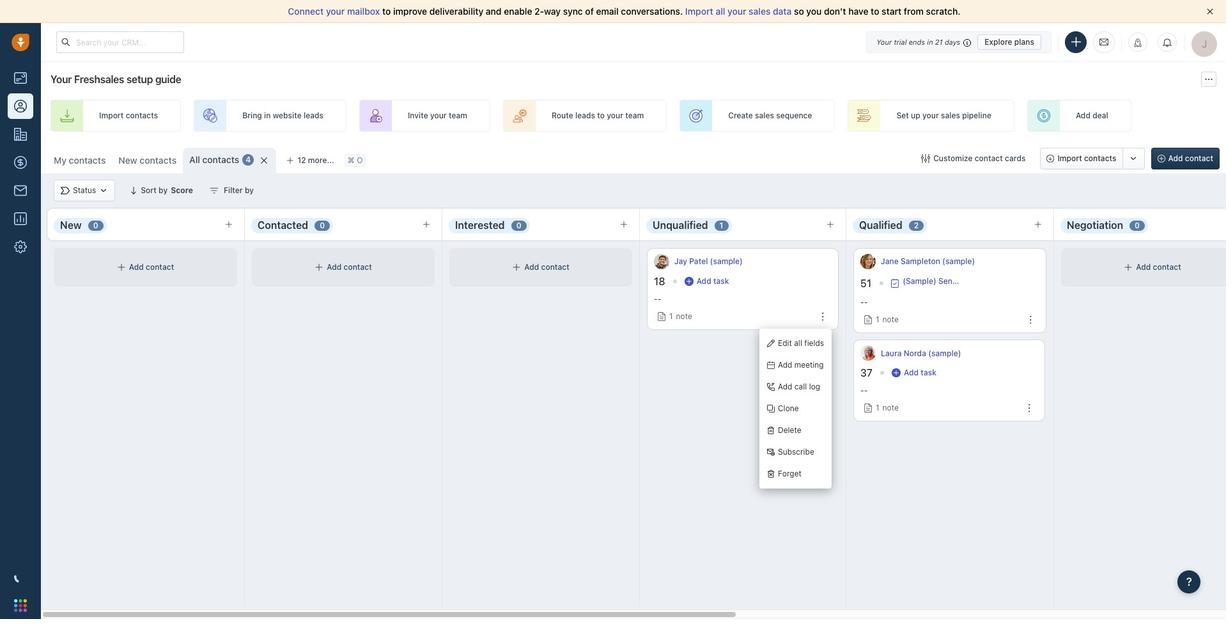 Task type: locate. For each thing, give the bounding box(es) containing it.
0 vertical spatial import
[[686, 6, 714, 17]]

leads inside 'link'
[[576, 111, 595, 121]]

mailbox
[[347, 6, 380, 17]]

0 for contacted
[[320, 221, 325, 230]]

j image up "51"
[[861, 254, 876, 269]]

your inside 'link'
[[607, 111, 624, 121]]

contacts down deal
[[1085, 154, 1117, 163]]

edit
[[778, 339, 792, 348]]

improve
[[393, 6, 427, 17]]

sales left 'pipeline'
[[941, 111, 961, 121]]

1 vertical spatial all
[[795, 339, 803, 348]]

your left trial
[[877, 37, 892, 46]]

by inside button
[[245, 185, 254, 195]]

0 down status dropdown button
[[93, 221, 98, 230]]

your right route
[[607, 111, 624, 121]]

0 horizontal spatial by
[[159, 185, 168, 195]]

2 j image from the left
[[861, 254, 876, 269]]

your right the up
[[923, 111, 939, 121]]

laura
[[881, 348, 902, 358]]

filter
[[224, 185, 243, 195]]

set
[[897, 111, 909, 121]]

1 horizontal spatial add task
[[904, 368, 937, 377]]

sales inside set up your sales pipeline link
[[941, 111, 961, 121]]

add task down laura norda (sample) "link"
[[904, 368, 937, 377]]

0 horizontal spatial new
[[60, 219, 82, 231]]

contact
[[975, 154, 1003, 163], [1186, 154, 1214, 163], [146, 263, 174, 272], [344, 263, 372, 272], [541, 263, 570, 272], [1154, 263, 1182, 272]]

--
[[654, 294, 662, 304], [861, 297, 868, 307], [861, 386, 868, 395]]

guide
[[155, 74, 181, 85]]

(sample) right sampleton
[[943, 257, 976, 266]]

connect your mailbox to improve deliverability and enable 2-way sync of email conversations. import all your sales data so you don't have to start from scratch.
[[288, 6, 961, 17]]

contacts
[[126, 111, 158, 121], [1085, 154, 1117, 163], [202, 154, 239, 165], [69, 155, 106, 166], [140, 155, 177, 166]]

set up your sales pipeline
[[897, 111, 992, 121]]

jane sampleton (sample) link
[[881, 256, 976, 267]]

1 horizontal spatial your
[[877, 37, 892, 46]]

j image left jay
[[654, 254, 670, 269]]

fields
[[805, 339, 825, 348]]

contacts up sort by score
[[140, 155, 177, 166]]

(sample) inside 'link'
[[710, 257, 743, 266]]

sales left data
[[749, 6, 771, 17]]

subscribe
[[778, 447, 815, 457]]

in right bring
[[264, 111, 271, 121]]

import contacts down "setup"
[[99, 111, 158, 121]]

container_wx8msf4aqz5i3rn1 image
[[61, 186, 70, 195], [99, 186, 108, 195], [210, 186, 219, 195], [315, 263, 324, 272], [1125, 263, 1134, 272], [891, 279, 900, 287], [892, 368, 901, 377]]

leads right website
[[304, 111, 324, 121]]

all
[[716, 6, 726, 17], [795, 339, 803, 348]]

1 vertical spatial import
[[99, 111, 124, 121]]

trial
[[894, 37, 907, 46]]

0 horizontal spatial import contacts
[[99, 111, 158, 121]]

-- down "51"
[[861, 297, 868, 307]]

new down "import contacts" link
[[119, 155, 137, 166]]

(sample) right "patel"
[[710, 257, 743, 266]]

new
[[119, 155, 137, 166], [60, 219, 82, 231]]

2 by from the left
[[245, 185, 254, 195]]

all right edit
[[795, 339, 803, 348]]

0 vertical spatial import contacts
[[99, 111, 158, 121]]

0
[[93, 221, 98, 230], [320, 221, 325, 230], [517, 221, 522, 230], [1135, 221, 1140, 230]]

create sales sequence link
[[680, 100, 836, 132]]

1 note down laura
[[876, 403, 899, 413]]

j image for 51
[[861, 254, 876, 269]]

-- down 18
[[654, 294, 662, 304]]

add
[[1076, 111, 1091, 121], [1169, 154, 1184, 163], [129, 263, 144, 272], [327, 263, 342, 272], [525, 263, 539, 272], [1137, 263, 1151, 272], [697, 276, 712, 286], [778, 360, 793, 370], [904, 368, 919, 377], [778, 382, 793, 392]]

1 for 51
[[876, 315, 880, 324]]

2 leads from the left
[[576, 111, 595, 121]]

1 horizontal spatial j image
[[861, 254, 876, 269]]

sales right create
[[755, 111, 775, 121]]

0 vertical spatial all
[[716, 6, 726, 17]]

clone
[[778, 404, 799, 413]]

log
[[809, 382, 821, 392]]

to left the start
[[871, 6, 880, 17]]

set up your sales pipeline link
[[848, 100, 1015, 132]]

your for your trial ends in 21 days
[[877, 37, 892, 46]]

invite your team link
[[359, 100, 491, 132]]

0 horizontal spatial to
[[382, 6, 391, 17]]

your left freshsales
[[51, 74, 72, 85]]

add task down the jay patel (sample) 'link' at the right of page
[[697, 276, 729, 286]]

import contacts group
[[1041, 148, 1145, 169]]

to right mailbox
[[382, 6, 391, 17]]

1 horizontal spatial new
[[119, 155, 137, 166]]

deal
[[1093, 111, 1109, 121]]

container_wx8msf4aqz5i3rn1 image inside the customize contact cards button
[[922, 154, 931, 163]]

container_wx8msf4aqz5i3rn1 image inside the filter by button
[[210, 186, 219, 195]]

37
[[861, 367, 873, 379]]

sort
[[141, 185, 157, 195]]

plans
[[1015, 37, 1035, 46]]

1 horizontal spatial task
[[921, 368, 937, 377]]

add contact inside 'button'
[[1169, 154, 1214, 163]]

in left 21
[[928, 37, 934, 46]]

import contacts down the add deal
[[1058, 154, 1117, 163]]

0 vertical spatial in
[[928, 37, 934, 46]]

note down jay
[[676, 312, 693, 321]]

add contact for new
[[129, 263, 174, 272]]

-
[[654, 294, 658, 304], [658, 294, 662, 304], [861, 297, 865, 307], [865, 297, 868, 307], [861, 386, 865, 395], [865, 386, 868, 395]]

1 note down jay
[[670, 312, 693, 321]]

note for 51
[[883, 315, 899, 324]]

1 horizontal spatial import contacts
[[1058, 154, 1117, 163]]

task down the jay patel (sample) 'link' at the right of page
[[714, 276, 729, 286]]

explore plans link
[[978, 34, 1042, 50]]

1 team from the left
[[449, 111, 468, 121]]

container_wx8msf4aqz5i3rn1 image
[[922, 154, 931, 163], [117, 263, 126, 272], [512, 263, 521, 272], [685, 277, 694, 286]]

j image for 18
[[654, 254, 670, 269]]

1 horizontal spatial import
[[686, 6, 714, 17]]

0 vertical spatial new
[[119, 155, 137, 166]]

create
[[729, 111, 753, 121]]

0 vertical spatial your
[[877, 37, 892, 46]]

my
[[54, 155, 67, 166]]

route
[[552, 111, 574, 121]]

connect your mailbox link
[[288, 6, 382, 17]]

task for 37
[[921, 368, 937, 377]]

by for filter
[[245, 185, 254, 195]]

0 horizontal spatial j image
[[654, 254, 670, 269]]

1 horizontal spatial to
[[598, 111, 605, 121]]

sequence
[[777, 111, 813, 121]]

team
[[449, 111, 468, 121], [626, 111, 644, 121]]

0 horizontal spatial in
[[264, 111, 271, 121]]

1 horizontal spatial team
[[626, 111, 644, 121]]

import contacts inside "button"
[[1058, 154, 1117, 163]]

import right conversations.
[[686, 6, 714, 17]]

all left data
[[716, 6, 726, 17]]

negotiation
[[1067, 219, 1124, 231]]

menu
[[760, 329, 832, 489]]

(sample)
[[710, 257, 743, 266], [943, 257, 976, 266], [929, 348, 962, 358]]

j image
[[654, 254, 670, 269], [861, 254, 876, 269]]

filter by
[[224, 185, 254, 195]]

1 vertical spatial import contacts
[[1058, 154, 1117, 163]]

from
[[904, 6, 924, 17]]

import contacts
[[99, 111, 158, 121], [1058, 154, 1117, 163]]

0 horizontal spatial import
[[99, 111, 124, 121]]

you
[[807, 6, 822, 17]]

import contacts for "import contacts" link
[[99, 111, 158, 121]]

0 vertical spatial add task
[[697, 276, 729, 286]]

leads
[[304, 111, 324, 121], [576, 111, 595, 121]]

import contacts inside "import contacts" link
[[99, 111, 158, 121]]

route leads to your team
[[552, 111, 644, 121]]

2 horizontal spatial import
[[1058, 154, 1083, 163]]

1 vertical spatial task
[[921, 368, 937, 377]]

note up laura
[[883, 315, 899, 324]]

to
[[382, 6, 391, 17], [871, 6, 880, 17], [598, 111, 605, 121]]

0 vertical spatial task
[[714, 276, 729, 286]]

unqualified
[[653, 219, 708, 231]]

(sample) right norda
[[929, 348, 962, 358]]

1 j image from the left
[[654, 254, 670, 269]]

task
[[714, 276, 729, 286], [921, 368, 937, 377]]

1 horizontal spatial by
[[245, 185, 254, 195]]

0 right contacted
[[320, 221, 325, 230]]

leads right route
[[576, 111, 595, 121]]

note
[[676, 312, 693, 321], [883, 315, 899, 324], [883, 403, 899, 413]]

2 team from the left
[[626, 111, 644, 121]]

0 horizontal spatial leads
[[304, 111, 324, 121]]

way
[[544, 6, 561, 17]]

add contact for contacted
[[327, 263, 372, 272]]

add deal link
[[1028, 100, 1132, 132]]

3 0 from the left
[[517, 221, 522, 230]]

1 vertical spatial new
[[60, 219, 82, 231]]

import for "import contacts" link
[[99, 111, 124, 121]]

customize contact cards
[[934, 154, 1026, 163]]

1 for 18
[[670, 312, 673, 321]]

note for 37
[[883, 403, 899, 413]]

1 vertical spatial add task
[[904, 368, 937, 377]]

import
[[686, 6, 714, 17], [99, 111, 124, 121], [1058, 154, 1083, 163]]

cards
[[1006, 154, 1026, 163]]

1 vertical spatial in
[[264, 111, 271, 121]]

have
[[849, 6, 869, 17]]

1 horizontal spatial leads
[[576, 111, 595, 121]]

invite
[[408, 111, 428, 121]]

by for sort
[[159, 185, 168, 195]]

by right filter
[[245, 185, 254, 195]]

4 0 from the left
[[1135, 221, 1140, 230]]

to right route
[[598, 111, 605, 121]]

note down laura
[[883, 403, 899, 413]]

new down status dropdown button
[[60, 219, 82, 231]]

new contacts button
[[112, 148, 183, 173], [119, 155, 177, 166]]

import down your freshsales setup guide
[[99, 111, 124, 121]]

1 vertical spatial your
[[51, 74, 72, 85]]

your left data
[[728, 6, 747, 17]]

new contacts
[[119, 155, 177, 166]]

more...
[[308, 155, 334, 165]]

1 by from the left
[[159, 185, 168, 195]]

conversations.
[[621, 6, 683, 17]]

task down laura norda (sample) "link"
[[921, 368, 937, 377]]

0 for interested
[[517, 221, 522, 230]]

connect
[[288, 6, 324, 17]]

0 horizontal spatial task
[[714, 276, 729, 286]]

(sample) inside "link"
[[929, 348, 962, 358]]

customize
[[934, 154, 973, 163]]

new for new contacts
[[119, 155, 137, 166]]

add meeting
[[778, 360, 824, 370]]

your
[[877, 37, 892, 46], [51, 74, 72, 85]]

2 0 from the left
[[320, 221, 325, 230]]

0 horizontal spatial add task
[[697, 276, 729, 286]]

send email image
[[1100, 37, 1109, 48]]

0 horizontal spatial your
[[51, 74, 72, 85]]

import down add deal link
[[1058, 154, 1083, 163]]

route leads to your team link
[[503, 100, 667, 132]]

0 horizontal spatial team
[[449, 111, 468, 121]]

import inside "button"
[[1058, 154, 1083, 163]]

1 note up laura
[[876, 315, 899, 324]]

o
[[357, 156, 363, 165]]

1 0 from the left
[[93, 221, 98, 230]]

pipeline
[[963, 111, 992, 121]]

0 right negotiation
[[1135, 221, 1140, 230]]

email
[[596, 6, 619, 17]]

-- down 37 at the right bottom of the page
[[861, 386, 868, 395]]

1 leads from the left
[[304, 111, 324, 121]]

your
[[326, 6, 345, 17], [728, 6, 747, 17], [430, 111, 447, 121], [607, 111, 624, 121], [923, 111, 939, 121]]

your right the invite
[[430, 111, 447, 121]]

2 vertical spatial import
[[1058, 154, 1083, 163]]

import for the import contacts "button" on the right top of page
[[1058, 154, 1083, 163]]

0 right interested
[[517, 221, 522, 230]]

by right sort
[[159, 185, 168, 195]]

21
[[936, 37, 943, 46]]

delete
[[778, 426, 802, 435]]

and
[[486, 6, 502, 17]]



Task type: describe. For each thing, give the bounding box(es) containing it.
status button
[[54, 180, 115, 201]]

deliverability
[[430, 6, 484, 17]]

1 note for 37
[[876, 403, 899, 413]]

contacts right my
[[69, 155, 106, 166]]

2-
[[535, 6, 544, 17]]

team inside 'link'
[[626, 111, 644, 121]]

laura norda (sample) link
[[881, 348, 962, 359]]

0 for negotiation
[[1135, 221, 1140, 230]]

1 horizontal spatial in
[[928, 37, 934, 46]]

create sales sequence
[[729, 111, 813, 121]]

patel
[[690, 257, 708, 266]]

jay patel (sample) link
[[675, 256, 743, 267]]

⌘ o
[[348, 156, 363, 165]]

1 note for 51
[[876, 315, 899, 324]]

bring in website leads link
[[194, 100, 347, 132]]

(sample) for unqualified
[[710, 257, 743, 266]]

filter by button
[[201, 180, 262, 201]]

contacts down "setup"
[[126, 111, 158, 121]]

my contacts
[[54, 155, 106, 166]]

call
[[795, 382, 807, 392]]

add contact for interested
[[525, 263, 570, 272]]

status
[[73, 186, 96, 195]]

bring
[[242, 111, 262, 121]]

your left mailbox
[[326, 6, 345, 17]]

⌘
[[348, 156, 355, 165]]

(sample) for qualified
[[943, 257, 976, 266]]

add inside 'button'
[[1169, 154, 1184, 163]]

sales inside create sales sequence link
[[755, 111, 775, 121]]

scratch.
[[927, 6, 961, 17]]

import all your sales data link
[[686, 6, 794, 17]]

contacts inside "button"
[[1085, 154, 1117, 163]]

contacts right all
[[202, 154, 239, 165]]

what's new image
[[1134, 38, 1143, 47]]

to inside 'link'
[[598, 111, 605, 121]]

import contacts button
[[1041, 148, 1123, 169]]

so
[[794, 6, 804, 17]]

laura norda (sample)
[[881, 348, 962, 358]]

Search your CRM... text field
[[56, 31, 184, 53]]

add deal
[[1076, 111, 1109, 121]]

18
[[654, 276, 666, 287]]

task for 18
[[714, 276, 729, 286]]

12 more...
[[298, 155, 334, 165]]

forget
[[778, 469, 802, 479]]

-- for 37
[[861, 386, 868, 395]]

ends
[[909, 37, 926, 46]]

explore plans
[[985, 37, 1035, 46]]

jay
[[675, 257, 688, 266]]

your freshsales setup guide
[[51, 74, 181, 85]]

jane sampleton (sample)
[[881, 257, 976, 266]]

-- for 18
[[654, 294, 662, 304]]

new for new
[[60, 219, 82, 231]]

l image
[[861, 345, 876, 361]]

2 horizontal spatial to
[[871, 6, 880, 17]]

add call log
[[778, 382, 821, 392]]

4
[[246, 155, 251, 165]]

-- for 51
[[861, 297, 868, 307]]

contacted
[[258, 219, 308, 231]]

import contacts for the import contacts "button" on the right top of page
[[1058, 154, 1117, 163]]

0 horizontal spatial all
[[716, 6, 726, 17]]

0 for new
[[93, 221, 98, 230]]

note for 18
[[676, 312, 693, 321]]

1 horizontal spatial all
[[795, 339, 803, 348]]

up
[[911, 111, 921, 121]]

norda
[[904, 348, 927, 358]]

close image
[[1208, 8, 1214, 15]]

sort by score
[[141, 185, 193, 195]]

freshworks switcher image
[[14, 599, 27, 612]]

contact inside 'button'
[[1186, 154, 1214, 163]]

freshsales
[[74, 74, 124, 85]]

51
[[861, 277, 872, 289]]

days
[[945, 37, 961, 46]]

2
[[914, 221, 919, 230]]

customize contact cards button
[[913, 148, 1034, 169]]

all contacts link
[[189, 154, 239, 166]]

interested
[[455, 219, 505, 231]]

setup
[[127, 74, 153, 85]]

sync
[[563, 6, 583, 17]]

edit all fields
[[778, 339, 825, 348]]

start
[[882, 6, 902, 17]]

contact inside button
[[975, 154, 1003, 163]]

bring in website leads
[[242, 111, 324, 121]]

jane
[[881, 257, 899, 266]]

1 for 37
[[876, 403, 880, 413]]

add task for 18
[[697, 276, 729, 286]]

don't
[[824, 6, 847, 17]]

data
[[773, 6, 792, 17]]

your trial ends in 21 days
[[877, 37, 961, 46]]

1 note for 18
[[670, 312, 693, 321]]

your for your freshsales setup guide
[[51, 74, 72, 85]]

import contacts link
[[51, 100, 181, 132]]

sampleton
[[901, 257, 941, 266]]

enable
[[504, 6, 532, 17]]

invite your team
[[408, 111, 468, 121]]

all contacts 4
[[189, 154, 251, 165]]

add task for 37
[[904, 368, 937, 377]]

meeting
[[795, 360, 824, 370]]

of
[[586, 6, 594, 17]]

menu containing edit all fields
[[760, 329, 832, 489]]

qualified
[[860, 219, 903, 231]]

12
[[298, 155, 306, 165]]

12 more... button
[[280, 152, 341, 169]]



Task type: vqa. For each thing, say whether or not it's contained in the screenshot.
the bottommost 'New'
yes



